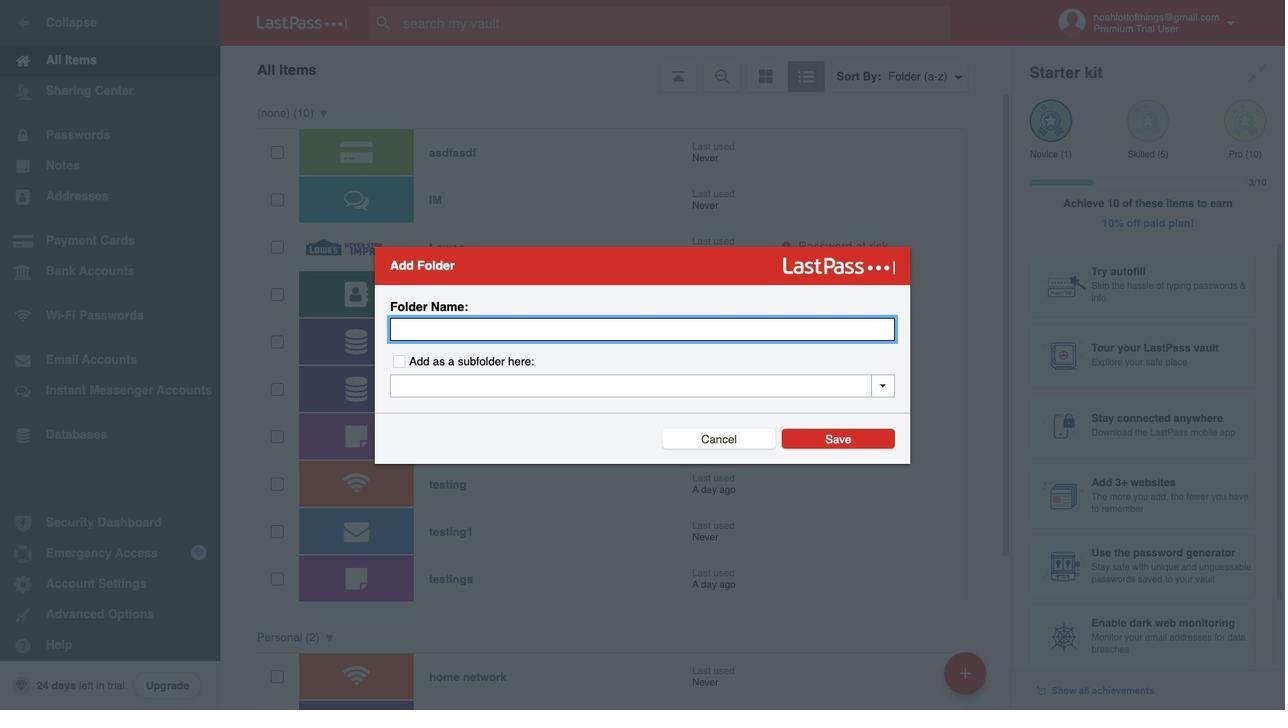 Task type: describe. For each thing, give the bounding box(es) containing it.
main navigation navigation
[[0, 0, 220, 711]]

new item image
[[960, 668, 971, 679]]

lastpass image
[[257, 16, 347, 30]]



Task type: vqa. For each thing, say whether or not it's contained in the screenshot.
lastpass image at the top of the page
yes



Task type: locate. For each thing, give the bounding box(es) containing it.
search my vault text field
[[369, 6, 980, 40]]

None text field
[[390, 318, 895, 341]]

Search search field
[[369, 6, 980, 40]]

dialog
[[375, 247, 910, 464]]

new item navigation
[[939, 648, 996, 711]]

vault options navigation
[[220, 46, 1011, 92]]



